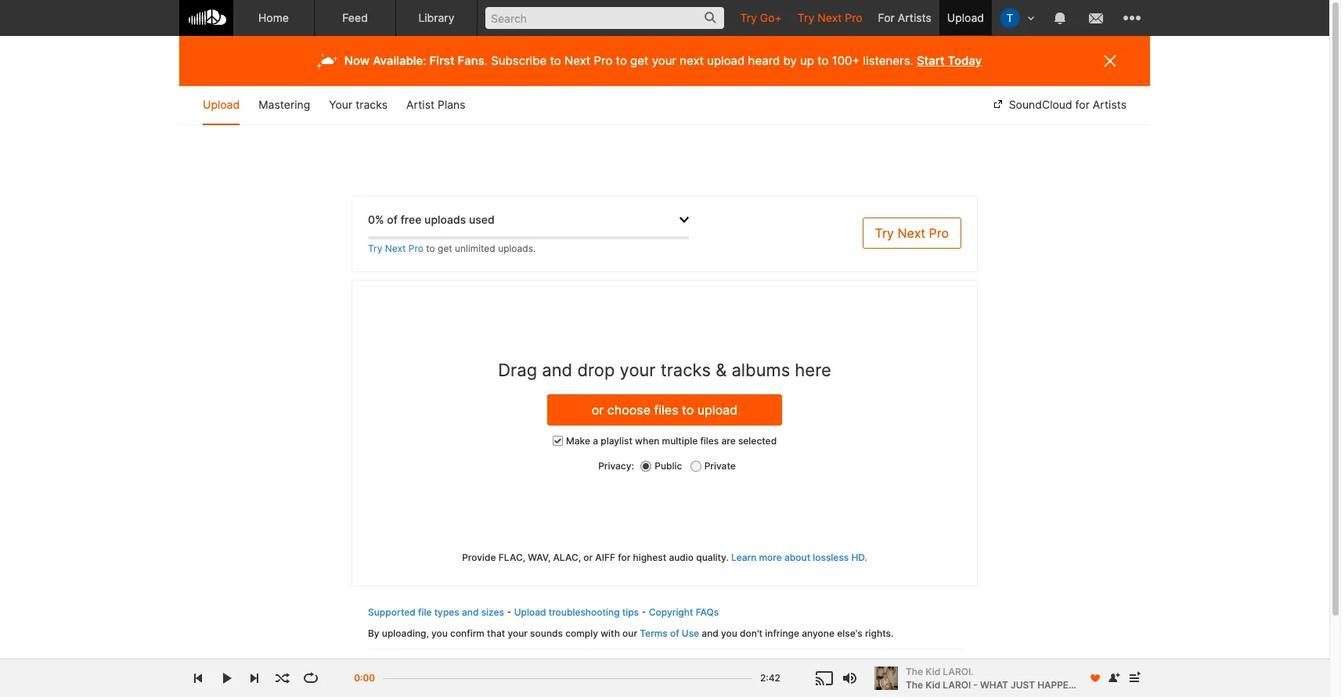 Task type: locate. For each thing, give the bounding box(es) containing it.
0 vertical spatial tracks
[[356, 98, 388, 111]]

files left are
[[700, 435, 719, 447]]

playlist
[[601, 435, 633, 447]]

don't
[[740, 628, 763, 640]]

2 cookie from the left
[[516, 658, 547, 670]]

library
[[418, 11, 455, 24]]

more
[[759, 552, 782, 564]]

alac,
[[553, 552, 581, 564]]

0 vertical spatial kid
[[926, 666, 941, 678]]

⁃ left blog
[[718, 658, 723, 670]]

copyright
[[649, 607, 693, 619]]

laroi.
[[943, 666, 974, 678]]

for
[[878, 11, 895, 24]]

1 horizontal spatial artist
[[641, 658, 666, 670]]

multiple
[[662, 435, 698, 447]]

are
[[722, 435, 736, 447]]

upload link
[[940, 0, 992, 35], [203, 86, 240, 125]]

tracks left &
[[661, 360, 711, 381]]

artists
[[898, 11, 932, 24], [1093, 98, 1127, 111]]

for artists link
[[870, 0, 940, 35]]

0 vertical spatial of
[[387, 213, 398, 226]]

pro
[[845, 11, 863, 24], [594, 53, 613, 68], [929, 226, 949, 241], [409, 243, 424, 255]]

⁃
[[507, 607, 512, 619], [642, 607, 647, 619], [395, 658, 400, 670], [438, 658, 443, 670], [509, 658, 514, 670], [592, 658, 597, 670], [634, 658, 639, 670], [718, 658, 723, 670], [748, 658, 753, 670], [788, 658, 793, 670]]

1 vertical spatial tracks
[[661, 360, 711, 381]]

1 vertical spatial artists
[[1093, 98, 1127, 111]]

comply
[[566, 628, 598, 640]]

albums
[[732, 360, 790, 381]]

drop
[[577, 360, 615, 381]]

1 vertical spatial get
[[438, 243, 452, 255]]

1 vertical spatial or
[[584, 552, 593, 564]]

0 horizontal spatial of
[[387, 213, 398, 226]]

tracks
[[356, 98, 388, 111], [661, 360, 711, 381]]

start
[[917, 53, 945, 68]]

0 vertical spatial artists
[[898, 11, 932, 24]]

terms of use link
[[640, 628, 699, 640]]

0 horizontal spatial for
[[618, 552, 631, 564]]

and
[[542, 360, 573, 381], [462, 607, 479, 619], [702, 628, 719, 640]]

rights.
[[865, 628, 894, 640]]

2 the from the top
[[906, 679, 923, 691]]

cookie up (us)
[[445, 658, 477, 670]]

1 horizontal spatial get
[[630, 53, 649, 68]]

tips
[[622, 607, 639, 619]]

2 vertical spatial upload
[[514, 607, 546, 619]]

by uploading, you confirm that your sounds comply with our terms of use and you don't infringe anyone else's rights.
[[368, 628, 894, 640]]

2 horizontal spatial and
[[702, 628, 719, 640]]

0 horizontal spatial files
[[654, 402, 679, 418]]

0 vertical spatial the
[[906, 666, 923, 678]]

and left drop
[[542, 360, 573, 381]]

library link
[[396, 0, 478, 36]]

to down 0% of free uploads used
[[426, 243, 435, 255]]

2 you from the left
[[721, 628, 738, 640]]

by
[[368, 628, 380, 640]]

try next pro
[[798, 11, 863, 24], [875, 226, 949, 241]]

for right soundcloud
[[1076, 98, 1090, 111]]

0 vertical spatial artist
[[407, 98, 435, 111]]

get
[[630, 53, 649, 68], [438, 243, 452, 255]]

or up a
[[592, 402, 604, 418]]

1 horizontal spatial cookie
[[516, 658, 547, 670]]

upload link up today
[[940, 0, 992, 35]]

manager
[[550, 658, 590, 670]]

cookie manager link
[[516, 658, 590, 670]]

soundcloud
[[1009, 98, 1073, 111]]

for
[[1076, 98, 1090, 111], [618, 552, 631, 564]]

0 vertical spatial your
[[652, 53, 677, 68]]

drag
[[498, 360, 537, 381]]

and right use
[[702, 628, 719, 640]]

progress bar
[[383, 671, 753, 697]]

0 horizontal spatial artist
[[407, 98, 435, 111]]

1 vertical spatial files
[[700, 435, 719, 447]]

1 horizontal spatial upload link
[[940, 0, 992, 35]]

0 vertical spatial and
[[542, 360, 573, 381]]

mastering
[[259, 98, 310, 111]]

0 horizontal spatial tracks
[[356, 98, 388, 111]]

or left aiff
[[584, 552, 593, 564]]

⁃ right imprint
[[634, 658, 639, 670]]

0 horizontal spatial try next pro
[[798, 11, 863, 24]]

imprint link
[[600, 658, 631, 670]]

next
[[680, 53, 704, 68]]

resources
[[669, 658, 716, 670]]

types
[[434, 607, 460, 619]]

1 horizontal spatial try next pro
[[875, 226, 949, 241]]

of right 0%
[[387, 213, 398, 226]]

to up multiple
[[682, 402, 694, 418]]

artist down terms
[[641, 658, 666, 670]]

try next pro to get unlimited uploads.
[[368, 243, 536, 255]]

0 vertical spatial or
[[592, 402, 604, 418]]

2 vertical spatial your
[[508, 628, 528, 640]]

1 horizontal spatial artists
[[1093, 98, 1127, 111]]

imprint
[[600, 658, 631, 670]]

files up make a playlist when multiple files are selected
[[654, 402, 679, 418]]

wav,
[[528, 552, 551, 564]]

1 horizontal spatial for
[[1076, 98, 1090, 111]]

1 the from the top
[[906, 666, 923, 678]]

up
[[800, 53, 814, 68]]

try next pro link
[[790, 0, 870, 35], [863, 218, 962, 249], [368, 243, 424, 255]]

0 vertical spatial upload link
[[940, 0, 992, 35]]

you left the don't
[[721, 628, 738, 640]]

your left next
[[652, 53, 677, 68]]

⁃ right tips at the bottom left of page
[[642, 607, 647, 619]]

0 horizontal spatial and
[[462, 607, 479, 619]]

⁃ left imprint
[[592, 658, 597, 670]]

soundcloud for artists link
[[992, 86, 1127, 125]]

upload left mastering
[[203, 98, 240, 111]]

artists right the for at the top of the page
[[898, 11, 932, 24]]

artist left plans
[[407, 98, 435, 111]]

0:00
[[354, 673, 375, 684]]

happened
[[1038, 679, 1089, 691]]

artist
[[407, 98, 435, 111], [641, 658, 666, 670]]

copyright faqs link
[[649, 607, 719, 619]]

upload
[[947, 11, 984, 24], [203, 98, 240, 111], [514, 607, 546, 619]]

artist resources link
[[641, 658, 716, 670]]

try go+ link
[[733, 0, 790, 35]]

⁃ right policy
[[509, 658, 514, 670]]

1 vertical spatial upload
[[698, 402, 738, 418]]

that
[[487, 628, 505, 640]]

your right that
[[508, 628, 528, 640]]

artist inside legal ⁃ privacy ⁃ cookie policy ⁃ cookie manager ⁃ imprint ⁃ artist resources ⁃ blog ⁃ charts ⁃ language: english (us)
[[641, 658, 666, 670]]

2 kid from the top
[[926, 679, 941, 691]]

0 vertical spatial for
[[1076, 98, 1090, 111]]

highest
[[633, 552, 667, 564]]

0 horizontal spatial cookie
[[445, 658, 477, 670]]

kid left laroi.
[[926, 666, 941, 678]]

private
[[705, 461, 736, 473]]

privacy link
[[402, 658, 435, 670]]

mastering link
[[259, 86, 310, 125]]

learn
[[731, 552, 757, 564]]

tracks right your
[[356, 98, 388, 111]]

kid left laroi at right
[[926, 679, 941, 691]]

and up confirm
[[462, 607, 479, 619]]

artists inside for artists link
[[898, 11, 932, 24]]

2:42
[[760, 673, 781, 684]]

Search search field
[[486, 7, 725, 29]]

1 vertical spatial upload link
[[203, 86, 240, 125]]

0 horizontal spatial you
[[431, 628, 448, 640]]

feed link
[[315, 0, 396, 36]]

cookie down sounds
[[516, 658, 547, 670]]

0 horizontal spatial artists
[[898, 11, 932, 24]]

of left use
[[670, 628, 679, 640]]

subscribe
[[491, 53, 547, 68]]

0 horizontal spatial upload
[[203, 98, 240, 111]]

try go+
[[740, 11, 782, 24]]

1 vertical spatial the
[[906, 679, 923, 691]]

upload right next
[[707, 53, 745, 68]]

None search field
[[478, 0, 733, 35]]

1 horizontal spatial you
[[721, 628, 738, 640]]

our
[[623, 628, 638, 640]]

files inside button
[[654, 402, 679, 418]]

1 horizontal spatial of
[[670, 628, 679, 640]]

get left next
[[630, 53, 649, 68]]

or
[[592, 402, 604, 418], [584, 552, 593, 564]]

public
[[655, 461, 682, 473]]

supported file types and sizes ⁃ upload troubleshooting tips ⁃ copyright faqs
[[368, 607, 719, 619]]

your up choose
[[620, 360, 656, 381]]

-
[[974, 679, 978, 691]]

when
[[635, 435, 660, 447]]

use
[[682, 628, 699, 640]]

&
[[716, 360, 727, 381]]

1 vertical spatial artist
[[641, 658, 666, 670]]

0% of free uploads used
[[368, 213, 495, 226]]

confirm
[[450, 628, 485, 640]]

for right aiff
[[618, 552, 631, 564]]

0 vertical spatial upload
[[947, 11, 984, 24]]

troubleshooting
[[549, 607, 620, 619]]

upload up are
[[698, 402, 738, 418]]

free
[[401, 213, 422, 226]]

upload link left the mastering link
[[203, 86, 240, 125]]

the kid laroi. the kid laroi - what just happened
[[906, 666, 1089, 691]]

faqs
[[696, 607, 719, 619]]

next up image
[[1125, 670, 1144, 688]]

1 vertical spatial kid
[[926, 679, 941, 691]]

0 vertical spatial files
[[654, 402, 679, 418]]

1 horizontal spatial upload
[[514, 607, 546, 619]]

2 vertical spatial and
[[702, 628, 719, 640]]

(us)
[[452, 675, 473, 687]]

hd.
[[852, 552, 868, 564]]

get down "uploads"
[[438, 243, 452, 255]]

the
[[906, 666, 923, 678], [906, 679, 923, 691]]

artists right soundcloud
[[1093, 98, 1127, 111]]

you down supported file types and sizes link
[[431, 628, 448, 640]]

now available: first fans. subscribe to next pro to get your next upload heard by up to 100+ listeners. start today
[[344, 53, 982, 68]]

upload up sounds
[[514, 607, 546, 619]]

upload up today
[[947, 11, 984, 24]]



Task type: describe. For each thing, give the bounding box(es) containing it.
start today link
[[917, 53, 982, 68]]

go+
[[760, 11, 782, 24]]

blog link
[[726, 658, 746, 670]]

policy
[[479, 658, 506, 670]]

provide
[[462, 552, 496, 564]]

upload inside button
[[698, 402, 738, 418]]

1 cookie from the left
[[445, 658, 477, 670]]

available:
[[373, 53, 427, 68]]

here
[[795, 360, 831, 381]]

1 vertical spatial of
[[670, 628, 679, 640]]

or choose files to upload
[[592, 402, 738, 418]]

1 vertical spatial your
[[620, 360, 656, 381]]

⁃ right charts
[[788, 658, 793, 670]]

today
[[948, 53, 982, 68]]

upload troubleshooting tips link
[[514, 607, 639, 619]]

artist plans
[[407, 98, 466, 111]]

aiff
[[595, 552, 616, 564]]

or inside button
[[592, 402, 604, 418]]

⁃ up english
[[438, 658, 443, 670]]

a
[[593, 435, 598, 447]]

infringe
[[765, 628, 800, 640]]

⁃ right legal
[[395, 658, 400, 670]]

the kid laroi - what just happened element
[[875, 667, 898, 691]]

uploads
[[425, 213, 466, 226]]

heard
[[748, 53, 780, 68]]

0 horizontal spatial get
[[438, 243, 452, 255]]

charts
[[756, 658, 786, 670]]

1 horizontal spatial files
[[700, 435, 719, 447]]

⁃ right sizes
[[507, 607, 512, 619]]

legal
[[368, 658, 392, 670]]

your tracks link
[[329, 86, 388, 125]]

1 kid from the top
[[926, 666, 941, 678]]

just
[[1011, 679, 1035, 691]]

2 horizontal spatial upload
[[947, 11, 984, 24]]

1 vertical spatial and
[[462, 607, 479, 619]]

1 vertical spatial for
[[618, 552, 631, 564]]

privacy:
[[598, 461, 634, 473]]

the kid laroi - what just happened link
[[906, 679, 1089, 693]]

legal ⁃ privacy ⁃ cookie policy ⁃ cookie manager ⁃ imprint ⁃ artist resources ⁃ blog ⁃ charts ⁃ language: english (us)
[[368, 658, 793, 687]]

with
[[601, 628, 620, 640]]

1 you from the left
[[431, 628, 448, 640]]

0 vertical spatial try next pro
[[798, 11, 863, 24]]

the kid laroi. link
[[906, 666, 1081, 679]]

provide flac, wav, alac, or aiff for highest audio quality. learn more about lossless hd.
[[462, 552, 868, 564]]

blog
[[726, 658, 746, 670]]

home
[[258, 11, 289, 24]]

100+
[[832, 53, 860, 68]]

plans
[[438, 98, 466, 111]]

feed
[[342, 11, 368, 24]]

to inside button
[[682, 402, 694, 418]]

to right up
[[818, 53, 829, 68]]

to down search search field
[[616, 53, 627, 68]]

to right subscribe
[[550, 53, 561, 68]]

artists inside "soundcloud for artists" link
[[1093, 98, 1127, 111]]

charts link
[[756, 658, 786, 670]]

anyone
[[802, 628, 835, 640]]

tara schultz's avatar element
[[1000, 8, 1020, 28]]

1 horizontal spatial and
[[542, 360, 573, 381]]

soundcloud for artists
[[1009, 98, 1127, 111]]

about
[[785, 552, 811, 564]]

make a playlist when multiple files are selected
[[566, 435, 777, 447]]

sizes
[[481, 607, 504, 619]]

⁃ right the blog link
[[748, 658, 753, 670]]

0 horizontal spatial upload link
[[203, 86, 240, 125]]

by
[[784, 53, 797, 68]]

first
[[430, 53, 455, 68]]

uploading,
[[382, 628, 429, 640]]

drag and drop your tracks & albums here
[[498, 360, 831, 381]]

0 vertical spatial get
[[630, 53, 649, 68]]

cookie policy link
[[445, 658, 506, 670]]

artist inside 'link'
[[407, 98, 435, 111]]

supported
[[368, 607, 416, 619]]

file
[[418, 607, 432, 619]]

terms
[[640, 628, 668, 640]]

your
[[329, 98, 353, 111]]

else's
[[837, 628, 863, 640]]

what
[[980, 679, 1009, 691]]

1 vertical spatial upload
[[203, 98, 240, 111]]

used
[[469, 213, 495, 226]]

home link
[[233, 0, 315, 36]]

0 vertical spatial upload
[[707, 53, 745, 68]]

now
[[344, 53, 370, 68]]

choose
[[608, 402, 651, 418]]

1 horizontal spatial tracks
[[661, 360, 711, 381]]

0%
[[368, 213, 384, 226]]

for artists
[[878, 11, 932, 24]]

unlimited
[[455, 243, 496, 255]]

1 vertical spatial try next pro
[[875, 226, 949, 241]]



Task type: vqa. For each thing, say whether or not it's contained in the screenshot.
Imprint link
yes



